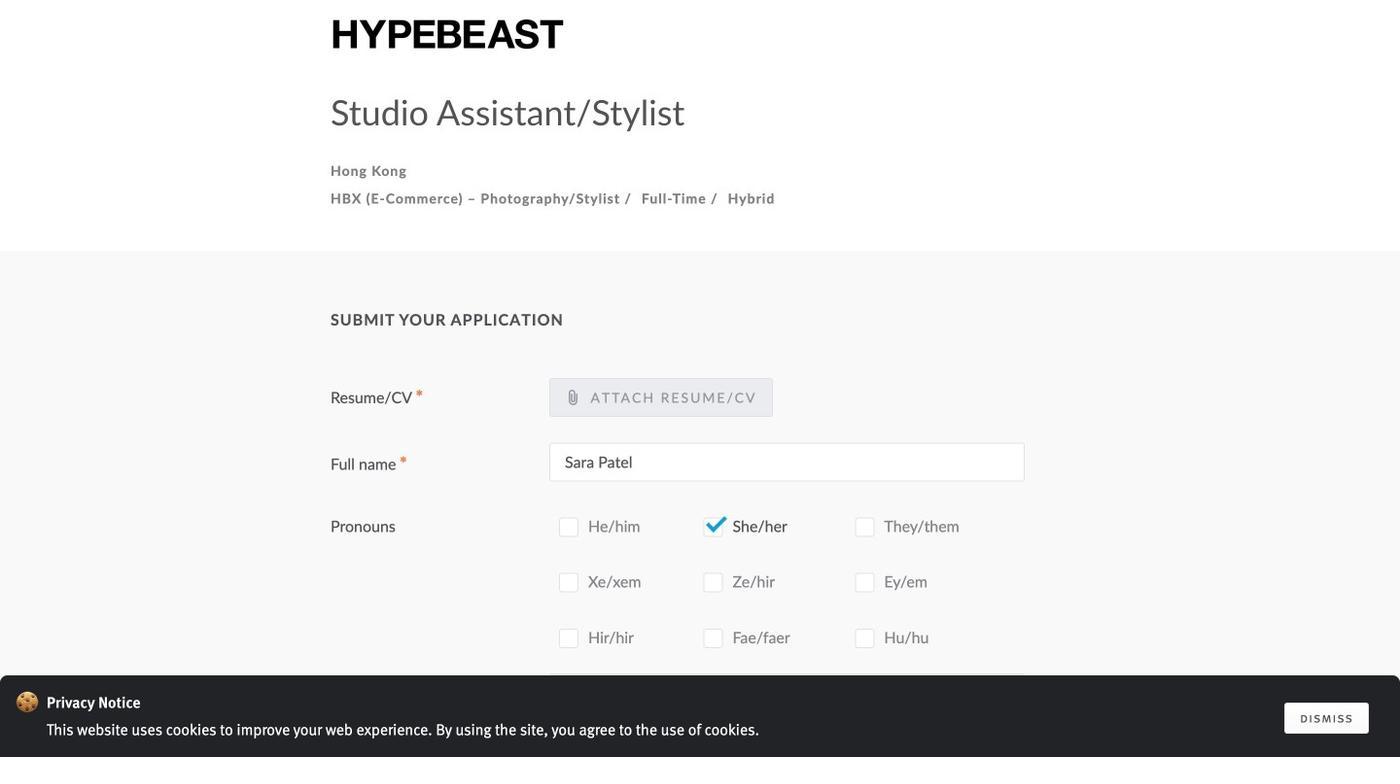 Task type: vqa. For each thing, say whether or not it's contained in the screenshot.
HYPEBEAST LOGO
yes



Task type: locate. For each thing, give the bounding box(es) containing it.
paperclip image
[[565, 390, 580, 406]]

None text field
[[549, 443, 1025, 482]]

hypebeast logo image
[[331, 17, 565, 51]]

None checkbox
[[559, 518, 578, 537], [855, 518, 874, 537], [559, 573, 578, 593], [559, 752, 578, 757], [559, 518, 578, 537], [855, 518, 874, 537], [559, 573, 578, 593], [559, 752, 578, 757]]

None checkbox
[[703, 518, 723, 537], [703, 573, 723, 593], [855, 573, 874, 593], [559, 629, 578, 649], [703, 629, 723, 649], [855, 629, 874, 649], [559, 695, 578, 714], [703, 518, 723, 537], [703, 573, 723, 593], [855, 573, 874, 593], [559, 629, 578, 649], [703, 629, 723, 649], [855, 629, 874, 649], [559, 695, 578, 714]]



